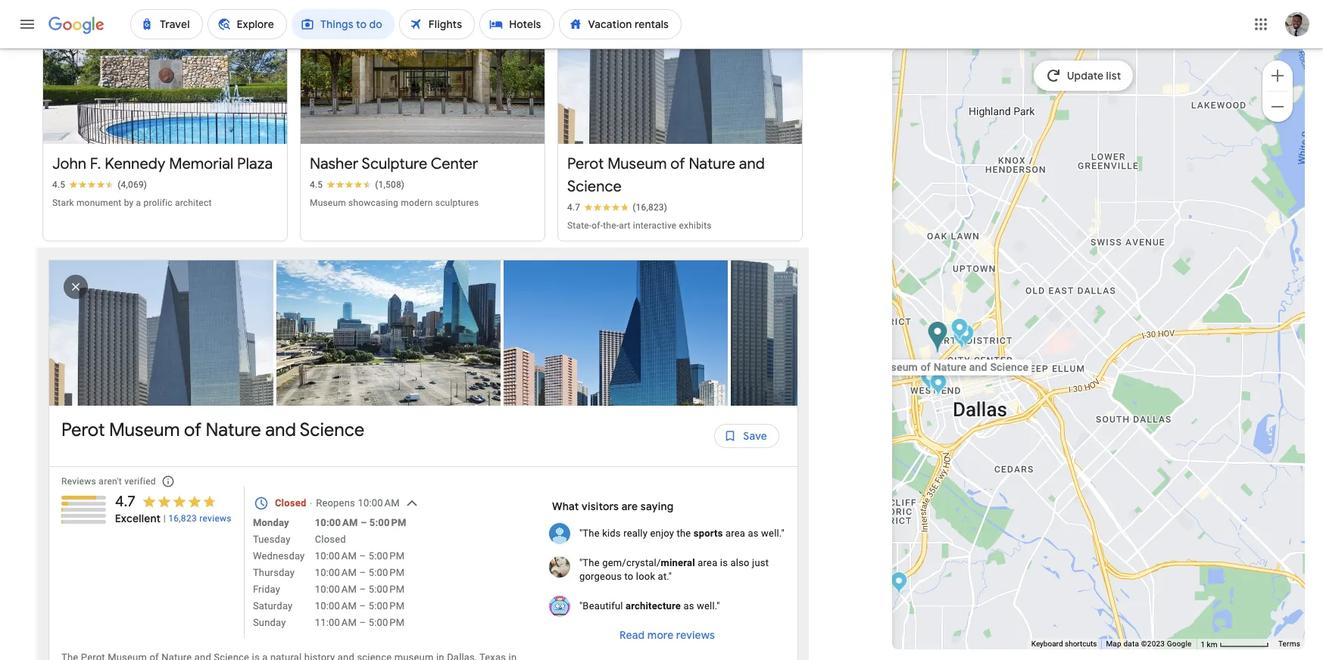 Task type: vqa. For each thing, say whether or not it's contained in the screenshot.


Task type: locate. For each thing, give the bounding box(es) containing it.
0 horizontal spatial well."
[[697, 601, 720, 612]]

1 horizontal spatial perot
[[568, 155, 604, 174]]

nature
[[689, 155, 736, 174], [206, 419, 261, 442]]

map region
[[722, 0, 1324, 661]]

10:00 am – 5:00 pm for monday
[[315, 518, 407, 529]]

4.5 up stark at the top left of page
[[52, 180, 65, 190]]

5:00 pm for thursday
[[369, 568, 405, 579]]

4.5
[[52, 180, 65, 190], [310, 180, 323, 190]]

3 10:00 am – 5:00 pm from the top
[[315, 568, 405, 579]]

interactive
[[633, 221, 677, 231]]

of up reviews aren't verified image
[[184, 419, 202, 442]]

well." up just
[[762, 528, 785, 540]]

1 vertical spatial as
[[684, 601, 695, 612]]

4.7 out of 5 stars from 16,823 reviews image
[[568, 202, 668, 214]]

2 10:00 am – 5:00 pm from the top
[[315, 551, 405, 562]]

save button
[[715, 418, 780, 455]]

terms
[[1279, 640, 1301, 649]]

2 vertical spatial museum
[[109, 419, 180, 442]]

area right the sports
[[726, 528, 746, 540]]

5:00 pm
[[370, 518, 407, 529], [369, 551, 405, 562], [369, 568, 405, 579], [369, 584, 405, 596], [369, 601, 405, 612], [369, 618, 405, 629]]

– for thursday
[[360, 568, 366, 579]]

perot museum of nature and science image
[[927, 321, 948, 355]]

10:00 am
[[358, 498, 400, 509], [315, 518, 358, 529], [315, 551, 357, 562], [315, 568, 357, 579], [315, 584, 357, 596], [315, 601, 357, 612]]

update list
[[1068, 69, 1122, 83]]

closed down reopens
[[315, 534, 346, 546]]

perot up the 4.7 out of 5 stars from 16,823 reviews image
[[568, 155, 604, 174]]

enjoy
[[650, 528, 674, 540]]

0 horizontal spatial as
[[684, 601, 695, 612]]

2 4.5 from the left
[[310, 180, 323, 190]]

0 vertical spatial of
[[671, 155, 685, 174]]

perot up reviews on the left
[[61, 419, 105, 442]]

to
[[625, 571, 634, 583]]

prolific
[[144, 198, 173, 208]]

– for wednesday
[[360, 551, 366, 562]]

10:00 am for wednesday
[[315, 551, 357, 562]]

nasher sculpture center image
[[957, 324, 974, 349]]

map data ©2023 google
[[1107, 640, 1192, 649]]

more
[[648, 629, 674, 643]]

of
[[671, 155, 685, 174], [184, 419, 202, 442]]

1 horizontal spatial 4.7
[[568, 202, 581, 213]]

area
[[726, 528, 746, 540], [698, 558, 718, 569]]

1 horizontal spatial museum
[[310, 198, 346, 208]]

10:00 am – 5:00 pm for friday
[[315, 584, 405, 596]]

map
[[1107, 640, 1122, 649]]

close detail image
[[58, 269, 94, 305]]

4.7 up excellent
[[115, 493, 136, 512]]

reopens
[[316, 498, 355, 509]]

"the
[[580, 528, 600, 540], [580, 558, 600, 569]]

science
[[568, 177, 622, 196], [300, 419, 365, 442]]

perot museum of nature and science up (16,823)
[[568, 155, 765, 196]]

museum up (16,823)
[[608, 155, 667, 174]]

1 vertical spatial and
[[265, 419, 296, 442]]

1 horizontal spatial area
[[726, 528, 746, 540]]

4.5 down nasher
[[310, 180, 323, 190]]

0 horizontal spatial nature
[[206, 419, 261, 442]]

science up the 4.7 out of 5 stars from 16,823 reviews image
[[568, 177, 622, 196]]

1 vertical spatial nature
[[206, 419, 261, 442]]

closed for closed
[[315, 534, 346, 546]]

1 vertical spatial area
[[698, 558, 718, 569]]

"the for "the gem/crystal/
[[580, 558, 600, 569]]

5 10:00 am – 5:00 pm from the top
[[315, 601, 405, 612]]

1 vertical spatial museum
[[310, 198, 346, 208]]

0 vertical spatial closed
[[275, 498, 306, 509]]

0 horizontal spatial area
[[698, 558, 718, 569]]

list
[[49, 165, 959, 502]]

as up just
[[748, 528, 759, 540]]

16,823 reviews link
[[168, 513, 232, 525]]

1 horizontal spatial and
[[739, 155, 765, 174]]

2 horizontal spatial museum
[[608, 155, 667, 174]]

1 horizontal spatial perot museum of nature and science
[[568, 155, 765, 196]]

kennedy
[[105, 155, 166, 174]]

"the for "the kids really enjoy the
[[580, 528, 600, 540]]

1 vertical spatial of
[[184, 419, 202, 442]]

0 horizontal spatial science
[[300, 419, 365, 442]]

–
[[361, 518, 367, 529], [360, 551, 366, 562], [360, 568, 366, 579], [360, 584, 366, 596], [360, 601, 366, 612], [360, 618, 366, 629]]

excellent
[[115, 512, 161, 526]]

0 horizontal spatial perot
[[61, 419, 105, 442]]

1 horizontal spatial of
[[671, 155, 685, 174]]

0 vertical spatial museum
[[608, 155, 667, 174]]

well."
[[762, 528, 785, 540], [697, 601, 720, 612]]

as right architecture
[[684, 601, 695, 612]]

perot museum of nature and science
[[568, 155, 765, 196], [61, 419, 365, 442]]

reviews right 16,823
[[199, 514, 232, 524]]

1 horizontal spatial well."
[[762, 528, 785, 540]]

reviews right more
[[676, 629, 715, 643]]

well." down area is also just gorgeous to look at."
[[697, 601, 720, 612]]

closed for closed ⋅ reopens 10:00 am
[[275, 498, 306, 509]]

5:00 pm for saturday
[[369, 601, 405, 612]]

is
[[720, 558, 728, 569]]

0 vertical spatial 4.7
[[568, 202, 581, 213]]

center
[[431, 155, 478, 174]]

museum down 4.5 out of 5 stars from 1,508 reviews 'image'
[[310, 198, 346, 208]]

zoom in map image
[[1269, 66, 1287, 84]]

museum inside perot museum of nature and science
[[608, 155, 667, 174]]

1 4.5 from the left
[[52, 180, 65, 190]]

sculptures
[[435, 198, 479, 208]]

1 horizontal spatial closed
[[315, 534, 346, 546]]

stark monument by a prolific architect
[[52, 198, 212, 208]]

"the up gorgeous
[[580, 558, 600, 569]]

10:00 am for friday
[[315, 584, 357, 596]]

state-of-the-art interactive exhibits
[[568, 221, 712, 231]]

"the left kids
[[580, 528, 600, 540]]

at."
[[658, 571, 672, 583]]

save
[[744, 430, 768, 443]]

1 vertical spatial perot
[[61, 419, 105, 442]]

0 vertical spatial area
[[726, 528, 746, 540]]

1 10:00 am – 5:00 pm from the top
[[315, 518, 407, 529]]

0 vertical spatial perot
[[568, 155, 604, 174]]

2 "the from the top
[[580, 558, 600, 569]]

0 horizontal spatial 4.5
[[52, 180, 65, 190]]

0 vertical spatial reviews
[[199, 514, 232, 524]]

0 vertical spatial "the
[[580, 528, 600, 540]]

plaza
[[237, 155, 273, 174]]

1 vertical spatial reviews
[[676, 629, 715, 643]]

0 horizontal spatial reviews
[[199, 514, 232, 524]]

reviews
[[199, 514, 232, 524], [676, 629, 715, 643]]

(4,069)
[[118, 180, 147, 190]]

1 vertical spatial science
[[300, 419, 365, 442]]

1 vertical spatial perot museum of nature and science
[[61, 419, 365, 442]]

read more reviews
[[620, 629, 715, 643]]

11:00 am – 5:00 pm
[[315, 618, 405, 629]]

1 horizontal spatial 4.5
[[310, 180, 323, 190]]

area left is
[[698, 558, 718, 569]]

16,823
[[168, 514, 197, 524]]

perot museum of nature and science up reviews aren't verified image
[[61, 419, 365, 442]]

museum up verified
[[109, 419, 180, 442]]

as
[[748, 528, 759, 540], [684, 601, 695, 612]]

"the kids really enjoy the sports area as well."
[[580, 528, 785, 540]]

– for saturday
[[360, 601, 366, 612]]

4.5 inside image
[[52, 180, 65, 190]]

gorgeous
[[580, 571, 622, 583]]

4.7 for the 4.7 out of 5 stars from 16,823 reviews image
[[568, 202, 581, 213]]

closed ⋅ reopens 10:00 am
[[275, 498, 400, 509]]

closed left ⋅
[[275, 498, 306, 509]]

0 horizontal spatial museum
[[109, 419, 180, 442]]

0 horizontal spatial closed
[[275, 498, 306, 509]]

what
[[552, 500, 579, 514]]

4 10:00 am – 5:00 pm from the top
[[315, 584, 405, 596]]

(16,823)
[[633, 202, 668, 213]]

0 vertical spatial nature
[[689, 155, 736, 174]]

of-
[[592, 221, 603, 231]]

1 vertical spatial closed
[[315, 534, 346, 546]]

1 vertical spatial 4.7
[[115, 493, 136, 512]]

– for sunday
[[360, 618, 366, 629]]

science up reopens
[[300, 419, 365, 442]]

of up the exhibits
[[671, 155, 685, 174]]

4.7 up state-
[[568, 202, 581, 213]]

4.5 for john f. kennedy memorial plaza
[[52, 180, 65, 190]]

klyde warren park image
[[951, 318, 968, 343]]

stark
[[52, 198, 74, 208]]

©2023
[[1142, 640, 1165, 649]]

4.5 inside 'image'
[[310, 180, 323, 190]]

4.7
[[568, 202, 581, 213], [115, 493, 136, 512]]

perot
[[568, 155, 604, 174], [61, 419, 105, 442]]

area inside area is also just gorgeous to look at."
[[698, 558, 718, 569]]

1 vertical spatial "the
[[580, 558, 600, 569]]

1 horizontal spatial science
[[568, 177, 622, 196]]

the sixth floor museum at dealey plaza image
[[921, 368, 938, 393]]

4.5 out of 5 stars from 4,069 reviews image
[[52, 179, 147, 191]]

0 vertical spatial as
[[748, 528, 759, 540]]

perot inside perot museum of nature and science
[[568, 155, 604, 174]]

sunday
[[253, 618, 286, 629]]

1 horizontal spatial as
[[748, 528, 759, 540]]

– for monday
[[361, 518, 367, 529]]

monument
[[76, 198, 122, 208]]

list item
[[49, 165, 277, 502], [504, 216, 731, 451], [277, 249, 504, 418], [731, 261, 959, 406]]

keyboard shortcuts button
[[1032, 640, 1097, 650]]

0 horizontal spatial 4.7
[[115, 493, 136, 512]]

4.7 inside image
[[568, 202, 581, 213]]

|
[[163, 514, 166, 524]]

1 "the from the top
[[580, 528, 600, 540]]

and
[[739, 155, 765, 174], [265, 419, 296, 442]]

reviews inside 'excellent | 16,823 reviews'
[[199, 514, 232, 524]]



Task type: describe. For each thing, give the bounding box(es) containing it.
sports
[[694, 528, 723, 540]]

5:00 pm for monday
[[370, 518, 407, 529]]

friday
[[253, 584, 280, 596]]

0 vertical spatial and
[[739, 155, 765, 174]]

10:00 am – 5:00 pm for wednesday
[[315, 551, 405, 562]]

10:00 am – 5:00 pm for thursday
[[315, 568, 405, 579]]

are
[[622, 500, 638, 514]]

11:00 am
[[315, 618, 357, 629]]

0 horizontal spatial of
[[184, 419, 202, 442]]

5:00 pm for wednesday
[[369, 551, 405, 562]]

0 vertical spatial science
[[568, 177, 622, 196]]

monday
[[253, 518, 289, 529]]

exhibits
[[679, 221, 712, 231]]

wednesday
[[253, 551, 305, 562]]

architecture
[[626, 601, 681, 612]]

the-
[[603, 221, 619, 231]]

by
[[124, 198, 134, 208]]

read
[[620, 629, 645, 643]]

terms link
[[1279, 640, 1301, 649]]

also
[[731, 558, 750, 569]]

– for friday
[[360, 584, 366, 596]]

john f. kennedy memorial plaza image
[[930, 374, 947, 399]]

zoom out map image
[[1269, 97, 1287, 116]]

saying
[[641, 500, 674, 514]]

nasher sculpture center
[[310, 155, 478, 174]]

verified
[[124, 477, 156, 487]]

nasher
[[310, 155, 359, 174]]

f.
[[90, 155, 101, 174]]

update
[[1068, 69, 1104, 83]]

4.7 for 4.7 out of 5 stars from 16,823 reviews. excellent. element
[[115, 493, 136, 512]]

the
[[677, 528, 691, 540]]

architect
[[175, 198, 212, 208]]

0 horizontal spatial and
[[265, 419, 296, 442]]

museum inside perot museum of nature and science element
[[109, 419, 180, 442]]

really
[[624, 528, 648, 540]]

aren't
[[99, 477, 122, 487]]

gem/crystal/
[[603, 558, 661, 569]]

thursday
[[253, 568, 295, 579]]

4.5 for nasher sculpture center
[[310, 180, 323, 190]]

showcasing
[[349, 198, 399, 208]]

tuesday
[[253, 534, 291, 546]]

10:00 am for thursday
[[315, 568, 357, 579]]

keyboard
[[1032, 640, 1063, 649]]

⋅
[[309, 498, 314, 509]]

john
[[52, 155, 86, 174]]

"beautiful
[[580, 601, 623, 612]]

state-
[[568, 221, 592, 231]]

reviews aren't verified image
[[150, 464, 186, 500]]

data
[[1124, 640, 1140, 649]]

what visitors are saying
[[552, 500, 674, 514]]

0 horizontal spatial perot museum of nature and science
[[61, 419, 365, 442]]

dallas museum of art image
[[953, 327, 971, 352]]

10:00 am for monday
[[315, 518, 358, 529]]

kids
[[603, 528, 621, 540]]

memorial
[[169, 155, 234, 174]]

10:00 am for saturday
[[315, 601, 357, 612]]

"beautiful architecture as well."
[[580, 601, 720, 612]]

1 horizontal spatial nature
[[689, 155, 736, 174]]

art
[[619, 221, 631, 231]]

"the gem/crystal/ mineral
[[580, 558, 696, 569]]

just
[[752, 558, 769, 569]]

5:00 pm for friday
[[369, 584, 405, 596]]

shortcuts
[[1065, 640, 1097, 649]]

reviews
[[61, 477, 96, 487]]

km
[[1207, 641, 1218, 649]]

1 horizontal spatial reviews
[[676, 629, 715, 643]]

excellent | 16,823 reviews
[[115, 512, 232, 526]]

mineral
[[661, 558, 696, 569]]

4.7 out of 5 stars from 16,823 reviews. excellent. element
[[115, 493, 232, 527]]

visitors
[[582, 500, 619, 514]]

sculpture
[[362, 155, 428, 174]]

reviews aren't verified
[[61, 477, 156, 487]]

update list button
[[1034, 61, 1134, 91]]

0 vertical spatial perot museum of nature and science
[[568, 155, 765, 196]]

1
[[1201, 641, 1206, 649]]

list
[[1107, 69, 1122, 83]]

perot museum of nature and science element
[[61, 418, 365, 455]]

google
[[1167, 640, 1192, 649]]

1 km
[[1201, 641, 1220, 649]]

(1,508)
[[375, 180, 405, 190]]

4.5 out of 5 stars from 1,508 reviews image
[[310, 179, 405, 191]]

perot inside perot museum of nature and science element
[[61, 419, 105, 442]]

saturday
[[253, 601, 293, 612]]

10:00 am – 5:00 pm for saturday
[[315, 601, 405, 612]]

modern
[[401, 198, 433, 208]]

area is also just gorgeous to look at."
[[580, 558, 769, 583]]

5:00 pm for sunday
[[369, 618, 405, 629]]

main menu image
[[18, 15, 36, 33]]

1 km button
[[1197, 640, 1274, 651]]

0 vertical spatial well."
[[762, 528, 785, 540]]

look
[[636, 571, 656, 583]]

a
[[136, 198, 141, 208]]

keyboard shortcuts
[[1032, 640, 1097, 649]]

dallas zoo image
[[890, 572, 908, 597]]

john f. kennedy memorial plaza
[[52, 155, 273, 174]]

1 vertical spatial well."
[[697, 601, 720, 612]]

museum showcasing modern sculptures
[[310, 198, 479, 208]]



